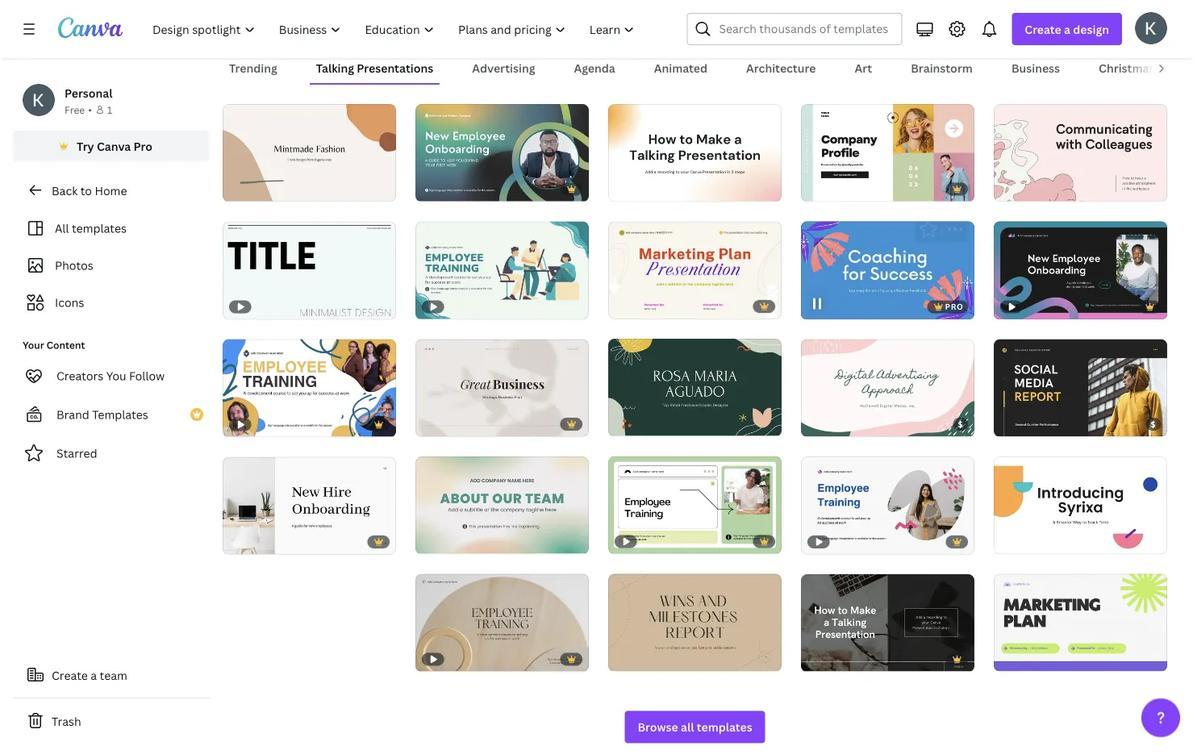 Task type: vqa. For each thing, say whether or not it's contained in the screenshot.
WEBSITES button
no



Task type: locate. For each thing, give the bounding box(es) containing it.
of for pink and green art advertising video presentation image
[[820, 418, 832, 429]]

1 horizontal spatial 1 of 13 link
[[995, 574, 1168, 672]]

1 of 14
[[620, 300, 652, 311]]

13
[[1027, 653, 1037, 664], [834, 653, 844, 664]]

0 horizontal spatial 13
[[834, 653, 844, 664]]

25
[[1027, 418, 1038, 429]]

architecture
[[747, 60, 816, 76]]

create a team button
[[13, 660, 210, 692]]

try canva pro button
[[13, 131, 210, 161]]

of for pink violet colorful green bold modern trendy cool business marketing plan presentation image
[[627, 300, 639, 311]]

black and yellow fashion marketing social media report presentation image
[[995, 339, 1168, 437]]

pink and green art advertising video presentation image
[[802, 339, 975, 437]]

1 of 15
[[234, 183, 266, 194], [620, 418, 651, 429], [427, 536, 459, 546], [234, 536, 266, 547]]

talking
[[316, 60, 354, 76]]

of for green playful organic freelance graphic designer marketing video presentation image
[[627, 418, 639, 429]]

1 16 from the left
[[834, 183, 845, 194]]

architecture button
[[740, 53, 823, 83]]

create
[[1026, 21, 1062, 37], [52, 668, 88, 683]]

of for beige minimalist business talking presentation image at the left
[[434, 418, 446, 429]]

1 for pink and green art advertising video presentation image
[[813, 418, 818, 429]]

0 horizontal spatial create
[[52, 668, 88, 683]]

content
[[46, 339, 85, 352]]

1 of 17
[[427, 183, 457, 194]]

0 horizontal spatial 1 of 16
[[813, 183, 845, 194]]

1 1 of 16 link from the left
[[802, 104, 975, 202]]

1 of 16 for 26
[[813, 183, 845, 194]]

1 horizontal spatial $
[[1152, 419, 1157, 430]]

1 of 13
[[1006, 653, 1037, 664], [813, 653, 844, 664]]

create for create a design
[[1026, 21, 1062, 37]]

a left design
[[1065, 21, 1071, 37]]

a left team at left bottom
[[91, 668, 97, 683]]

templates
[[92, 407, 148, 423]]

of for black and yellow fashion marketing social media report presentation image
[[1013, 418, 1025, 429]]

17
[[448, 183, 457, 194]]

1 $ from the left
[[959, 419, 964, 430]]

$ for 1 of 26
[[959, 419, 964, 430]]

of for black and white dark minimalist tutorial talking presentation image
[[820, 653, 832, 664]]

16
[[834, 183, 845, 194], [1027, 183, 1038, 194]]

of
[[241, 183, 253, 194], [434, 183, 446, 194], [820, 183, 832, 194], [1013, 183, 1025, 194], [627, 300, 639, 311], [627, 418, 639, 429], [434, 418, 446, 429], [820, 418, 832, 429], [1013, 418, 1025, 429], [434, 536, 446, 546], [241, 536, 253, 547], [1013, 653, 1025, 664], [820, 653, 832, 664]]

0 horizontal spatial 1 of 16 link
[[802, 104, 975, 202]]

your
[[23, 339, 44, 352]]

your content
[[23, 339, 85, 352]]

1 horizontal spatial 1 of 16 link
[[995, 104, 1168, 202]]

1 for black green gradient bold induction and onboarding talking presentation image
[[427, 183, 432, 194]]

2 1 of 16 from the left
[[1006, 183, 1038, 194]]

1 of 25 link
[[995, 339, 1168, 437]]

1 of 26
[[813, 418, 845, 429]]

home
[[95, 183, 127, 198]]

trash
[[52, 714, 81, 729]]

create up business button
[[1026, 21, 1062, 37]]

art button
[[849, 53, 879, 83]]

1 of 17 link
[[416, 104, 589, 202]]

business button
[[1006, 53, 1067, 83]]

presentation
[[598, 14, 678, 31]]

1 of 15 link
[[223, 104, 396, 202], [609, 339, 782, 436], [416, 457, 589, 554], [223, 457, 396, 555]]

browse
[[638, 720, 679, 735]]

business
[[1012, 60, 1061, 76]]

create inside button
[[52, 668, 88, 683]]

None search field
[[687, 13, 903, 45]]

colorful modern company profile presentation image
[[802, 104, 975, 202]]

2 1 of 13 link from the left
[[802, 574, 975, 672]]

a for create a design
[[1065, 21, 1071, 37]]

creators
[[57, 369, 104, 384]]

a inside dropdown button
[[1065, 21, 1071, 37]]

2 $ from the left
[[1152, 419, 1157, 430]]

a inside button
[[91, 668, 97, 683]]

1 horizontal spatial 13
[[1027, 653, 1037, 664]]

brand
[[57, 407, 89, 423]]

1 1 of 13 link from the left
[[995, 574, 1168, 672]]

try canva pro
[[77, 138, 153, 154]]

0 vertical spatial create
[[1026, 21, 1062, 37]]

templates right "all"
[[697, 720, 753, 735]]

pro
[[134, 138, 153, 154]]

1 of 16 link
[[802, 104, 975, 202], [995, 104, 1168, 202]]

gray green pastel about the team talking presentation image
[[416, 457, 589, 554]]

clicks.
[[916, 14, 954, 31]]

white light minimalist onboarding talking presentation image
[[223, 457, 396, 555]]

0 horizontal spatial 1 of 13 link
[[802, 574, 975, 672]]

all templates
[[55, 221, 127, 236]]

trash link
[[13, 706, 210, 738]]

2 1 of 16 link from the left
[[995, 104, 1168, 202]]

a right get
[[463, 14, 470, 31]]

0 horizontal spatial 1 of 13
[[813, 653, 844, 664]]

15 for green playful organic freelance graphic designer marketing video presentation image
[[641, 418, 651, 429]]

1 horizontal spatial 1 of 16
[[1006, 183, 1038, 194]]

templates
[[681, 14, 744, 31], [72, 221, 127, 236], [697, 720, 753, 735]]

starred
[[57, 446, 97, 461]]

0 horizontal spatial 16
[[834, 183, 845, 194]]

1 horizontal spatial 16
[[1027, 183, 1038, 194]]

templates right all
[[72, 221, 127, 236]]

1 of 16 link for 1 of 25
[[995, 104, 1168, 202]]

christmas button
[[1093, 53, 1162, 83]]

1 for beige minimalist business talking presentation image at the left
[[427, 418, 432, 429]]

canva
[[97, 138, 131, 154]]

beige minimalist business talking presentation image
[[416, 339, 589, 437]]

icons
[[55, 295, 84, 310]]

free
[[570, 14, 595, 31]]

free
[[65, 103, 85, 116]]

1 of 13 link
[[995, 574, 1168, 672], [802, 574, 975, 672]]

2 16 from the left
[[1027, 183, 1038, 194]]

0 horizontal spatial $
[[959, 419, 964, 430]]

$
[[959, 419, 964, 430], [1152, 419, 1157, 430]]

1 vertical spatial create
[[52, 668, 88, 683]]

1 for brown and orange neutral delicate organic fashion marketing video presentation image
[[234, 183, 239, 194]]

brand templates link
[[13, 399, 210, 431]]

15 for white light minimalist onboarding talking presentation image
[[256, 536, 266, 547]]

create left team at left bottom
[[52, 668, 88, 683]]

1 horizontal spatial create
[[1026, 21, 1062, 37]]

talking presentations
[[316, 60, 434, 76]]

1 of 16
[[813, 183, 845, 194], [1006, 183, 1038, 194]]

back
[[52, 183, 78, 198]]

pro
[[946, 302, 964, 312]]

1 of 13 for 25
[[1006, 653, 1037, 664]]

1 horizontal spatial 1 of 13
[[1006, 653, 1037, 664]]

15
[[256, 183, 266, 194], [641, 418, 651, 429], [448, 536, 459, 546], [256, 536, 266, 547]]

1 of 16 for 25
[[1006, 183, 1038, 194]]

create inside dropdown button
[[1026, 21, 1062, 37]]

of for pink lined illustration communication training talking presentation image
[[1013, 183, 1025, 194]]

with
[[540, 14, 567, 31]]

to
[[80, 183, 92, 198]]

templates left you
[[681, 14, 744, 31]]

a for get a head start with free presentation templates you can customize in a few clicks.
[[463, 14, 470, 31]]

1 1 of 16 from the left
[[813, 183, 845, 194]]

1 of 13 link for 25
[[995, 574, 1168, 672]]

a right in
[[880, 14, 887, 31]]



Task type: describe. For each thing, give the bounding box(es) containing it.
trending
[[229, 60, 278, 76]]

advertising button
[[466, 53, 542, 83]]

a for create a team
[[91, 668, 97, 683]]

creators you follow link
[[13, 360, 210, 392]]

talking presentations button
[[310, 53, 440, 83]]

all templates link
[[23, 213, 200, 244]]

advertising
[[472, 60, 536, 76]]

purple neon green modern business marketing plan presentation image
[[995, 574, 1168, 672]]

1 of 15 for brown and orange neutral delicate organic fashion marketing video presentation image
[[234, 183, 266, 194]]

few
[[890, 14, 913, 31]]

of for colorful modern company profile presentation image
[[820, 183, 832, 194]]

head
[[473, 14, 504, 31]]

animated button
[[648, 53, 715, 83]]

1 for colorful modern company profile presentation image
[[813, 183, 818, 194]]

2 vertical spatial templates
[[697, 720, 753, 735]]

1 for pink lined illustration communication training talking presentation image
[[1006, 183, 1011, 194]]

create for create a team
[[52, 668, 88, 683]]

13 for 25
[[1027, 653, 1037, 664]]

free •
[[65, 103, 92, 116]]

create a design button
[[1013, 13, 1123, 45]]

you
[[106, 369, 126, 384]]

art
[[855, 60, 873, 76]]

of for black green gradient bold induction and onboarding talking presentation image
[[434, 183, 446, 194]]

1 of 11 link
[[416, 339, 589, 437]]

pause
[[803, 331, 831, 345]]

15 for gray green pastel about the team talking presentation image
[[448, 536, 459, 546]]

kendall parks image
[[1136, 12, 1168, 44]]

back to home
[[52, 183, 127, 198]]

create a design
[[1026, 21, 1110, 37]]

in
[[865, 14, 877, 31]]

of for white light minimalist onboarding talking presentation image
[[241, 536, 253, 547]]

1 of 14 link
[[609, 221, 782, 319]]

green playful organic freelance graphic designer marketing video presentation image
[[609, 339, 782, 436]]

get
[[437, 14, 459, 31]]

team
[[100, 668, 127, 683]]

1 of 15 for gray green pastel about the team talking presentation image
[[427, 536, 459, 546]]

brown and gray elegant lines announcements updates and reports talking presentation image
[[609, 574, 782, 672]]

1 of 11
[[427, 418, 458, 429]]

brand templates
[[57, 407, 148, 423]]

agenda
[[574, 60, 616, 76]]

1 of 13 link for 26
[[802, 574, 975, 672]]

agenda button
[[568, 53, 622, 83]]

browse all templates
[[638, 720, 753, 735]]

11
[[448, 418, 458, 429]]

1 for black and yellow fashion marketing social media report presentation image
[[1006, 418, 1011, 429]]

design
[[1074, 21, 1110, 37]]

26
[[834, 418, 845, 429]]

14
[[641, 300, 652, 311]]

black green gradient bold induction and onboarding talking presentation image
[[416, 104, 589, 202]]

creators you follow
[[57, 369, 165, 384]]

brainstorm button
[[905, 53, 980, 83]]

16 for 26
[[834, 183, 845, 194]]

1 of 26 link
[[802, 339, 975, 437]]

1 of 15 for white light minimalist onboarding talking presentation image
[[234, 536, 266, 547]]

starred link
[[13, 438, 210, 470]]

1 for pink violet colorful green bold modern trendy cool business marketing plan presentation image
[[620, 300, 625, 311]]

pink violet colorful green bold modern trendy cool business marketing plan presentation image
[[609, 221, 782, 319]]

presentations
[[357, 60, 434, 76]]

brainstorm
[[912, 60, 973, 76]]

top level navigation element
[[142, 13, 649, 45]]

15 for brown and orange neutral delicate organic fashion marketing video presentation image
[[256, 183, 266, 194]]

photos link
[[23, 250, 200, 281]]

1 for gray green pastel about the team talking presentation image
[[427, 536, 432, 546]]

all
[[681, 720, 695, 735]]

$ for 1 of 25
[[1152, 419, 1157, 430]]

customize
[[799, 14, 862, 31]]

1 for purple neon green modern business marketing plan presentation image
[[1006, 653, 1011, 664]]

of for purple neon green modern business marketing plan presentation image
[[1013, 653, 1025, 664]]

get a head start with free presentation templates you can customize in a few clicks.
[[437, 14, 954, 31]]

all
[[55, 221, 69, 236]]

0 vertical spatial templates
[[681, 14, 744, 31]]

Search search field
[[720, 14, 892, 44]]

•
[[88, 103, 92, 116]]

1 of 13 for 26
[[813, 653, 844, 664]]

pink lined illustration communication training talking presentation image
[[995, 104, 1168, 202]]

of for brown and orange neutral delicate organic fashion marketing video presentation image
[[241, 183, 253, 194]]

try
[[77, 138, 94, 154]]

photos
[[55, 258, 93, 273]]

black and white dark minimalist tutorial talking presentation image
[[802, 574, 975, 672]]

browse all templates link
[[625, 711, 766, 744]]

icons link
[[23, 287, 200, 318]]

christmas
[[1100, 60, 1156, 76]]

1 for green playful organic freelance graphic designer marketing video presentation image
[[620, 418, 625, 429]]

1 of 16 link for 1 of 26
[[802, 104, 975, 202]]

1 of 15 for green playful organic freelance graphic designer marketing video presentation image
[[620, 418, 651, 429]]

light pink and orange soft gradient tutorial talking presentation image
[[609, 104, 782, 202]]

1 for white light minimalist onboarding talking presentation image
[[234, 536, 239, 547]]

back to home link
[[13, 174, 210, 207]]

1 for black and white dark minimalist tutorial talking presentation image
[[813, 653, 818, 664]]

1 of 25
[[1006, 418, 1038, 429]]

animated
[[655, 60, 708, 76]]

13 for 26
[[834, 653, 844, 664]]

16 for 25
[[1027, 183, 1038, 194]]

trending button
[[223, 53, 284, 83]]

start
[[507, 14, 537, 31]]

follow
[[129, 369, 165, 384]]

of for gray green pastel about the team talking presentation image
[[434, 536, 446, 546]]

brown and orange neutral delicate organic fashion marketing video presentation image
[[223, 104, 396, 202]]

can
[[773, 14, 796, 31]]

create a team
[[52, 668, 127, 683]]

personal
[[65, 85, 113, 101]]

you
[[747, 14, 770, 31]]

1 vertical spatial templates
[[72, 221, 127, 236]]

colorful minimalist shapes internal pitch deck talking presentation image
[[995, 457, 1168, 554]]



